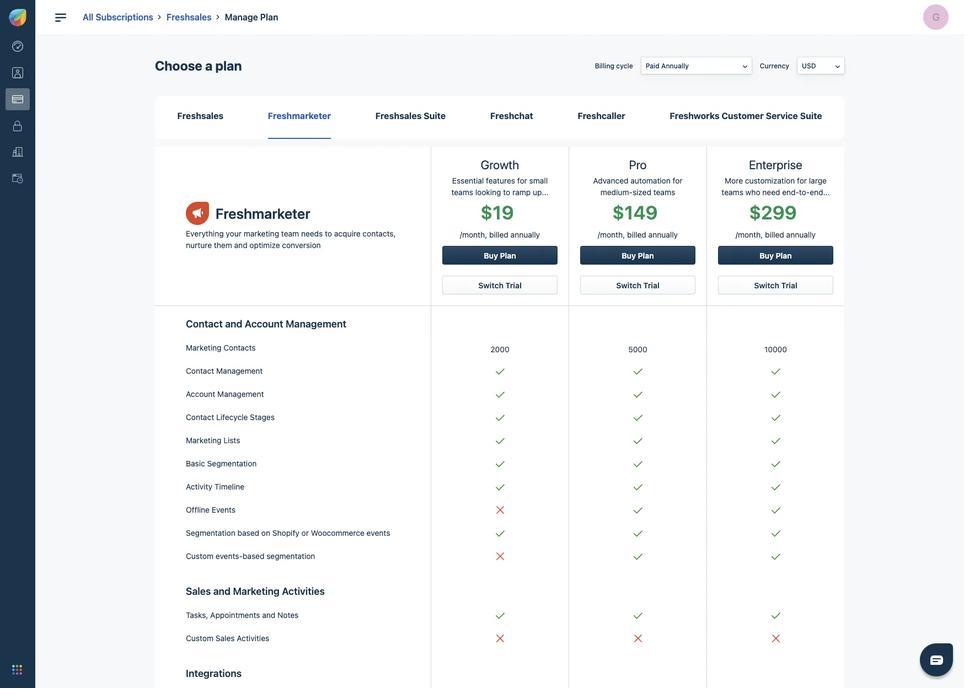 Task type: locate. For each thing, give the bounding box(es) containing it.
your down the build
[[306, 276, 320, 284]]

paid annually
[[646, 61, 689, 70]]

0 horizontal spatial billed
[[489, 230, 508, 240]]

essential
[[452, 176, 484, 186]]

/month, billed annually down $149
[[598, 230, 678, 240]]

plan
[[260, 12, 278, 22], [272, 123, 290, 131], [500, 251, 516, 261], [638, 251, 654, 261], [776, 251, 792, 261]]

/month, down $299
[[736, 230, 763, 240]]

0 horizontal spatial suite
[[424, 111, 446, 121]]

in
[[421, 267, 426, 276]]

you
[[299, 259, 311, 267]]

freshsales link
[[167, 12, 212, 22]]

teams for $299
[[722, 188, 743, 197]]

sales down appointments
[[216, 634, 235, 643]]

0 horizontal spatial your
[[226, 229, 242, 238]]

plan for $19
[[500, 251, 516, 261]]

on
[[261, 529, 270, 538]]

0 horizontal spatial activities
[[237, 634, 269, 643]]

1 horizontal spatial account
[[245, 318, 283, 330]]

1 vertical spatial sales
[[216, 634, 235, 643]]

1 vertical spatial manage
[[280, 276, 304, 284]]

1 teams from the left
[[451, 188, 473, 197]]

0 vertical spatial enterprise
[[272, 137, 316, 147]]

for right the automation
[[673, 176, 683, 186]]

2 teams from the left
[[653, 188, 675, 197]]

switch trial button for $19
[[442, 276, 558, 295]]

2 buy plan button from the left
[[580, 246, 695, 265]]

1 contact from the top
[[186, 318, 223, 330]]

0 horizontal spatial to
[[303, 284, 309, 292]]

3 annually from the left
[[786, 230, 816, 240]]

your inside everything your marketing team needs to acquire contacts, nurture them and optimize conversion
[[226, 229, 242, 238]]

built-
[[404, 267, 421, 276]]

segmentation down lists
[[207, 459, 257, 468]]

icon/cross big image for 10000
[[772, 635, 780, 643]]

icon/cross big image
[[496, 507, 504, 514], [496, 553, 504, 561], [496, 635, 504, 643], [634, 635, 642, 643], [772, 635, 780, 643]]

1 horizontal spatial a
[[385, 267, 389, 276]]

security image
[[12, 120, 23, 131]]

1 buy plan from the left
[[484, 251, 516, 261]]

1 horizontal spatial your
[[306, 276, 320, 284]]

3 switch trial button from the left
[[718, 276, 833, 295]]

freshmarketer down freshsales image
[[268, 111, 331, 121]]

freshsales image
[[272, 92, 286, 105]]

your up them
[[226, 229, 242, 238]]

teams down the automation
[[653, 188, 675, 197]]

or
[[301, 529, 309, 538]]

2 /month, from the left
[[598, 230, 625, 240]]

0 vertical spatial to
[[503, 188, 510, 197]]

service
[[766, 111, 798, 121]]

buy for $19
[[484, 251, 498, 261]]

marketing up basic
[[186, 436, 221, 445]]

1 switch trial from the left
[[478, 281, 522, 290]]

0 horizontal spatial buy
[[484, 251, 498, 261]]

switch trial button for $299
[[718, 276, 833, 295]]

custom down tasks,
[[186, 634, 213, 643]]

a left plan
[[205, 58, 213, 73]]

3 /month, from the left
[[736, 230, 763, 240]]

trial for $19
[[506, 281, 522, 290]]

0 horizontal spatial teams
[[451, 188, 473, 197]]

enterprise up customization
[[749, 158, 802, 172]]

billed for $299
[[765, 230, 784, 240]]

trial
[[506, 281, 522, 290], [643, 281, 659, 290], [781, 281, 797, 290]]

small
[[529, 176, 548, 186]]

buy down $149
[[622, 251, 636, 261]]

management up lifecycle
[[217, 390, 264, 399]]

10000
[[764, 345, 787, 354]]

contacts.
[[311, 284, 340, 292]]

1 vertical spatial contact
[[186, 366, 214, 376]]

1 /month, from the left
[[460, 230, 487, 240]]

billed
[[489, 230, 508, 240], [627, 230, 646, 240], [765, 230, 784, 240]]

2 horizontal spatial billed
[[765, 230, 784, 240]]

0 horizontal spatial annually
[[511, 230, 540, 240]]

quote
[[347, 243, 372, 252]]

2 horizontal spatial /month,
[[736, 230, 763, 240]]

activities down tasks, appointments and notes on the left of the page
[[237, 634, 269, 643]]

to down features
[[503, 188, 510, 197]]

2 horizontal spatial buy
[[760, 251, 774, 261]]

documents
[[389, 259, 424, 267]]

0 horizontal spatial enterprise
[[272, 137, 316, 147]]

/month, for $19
[[460, 230, 487, 240]]

0 vertical spatial account
[[245, 318, 283, 330]]

basic segmentation
[[186, 459, 257, 468]]

based left on
[[237, 529, 259, 538]]

more customization for large teams who need end-to-end
[[722, 176, 829, 197]]

features
[[486, 176, 515, 186]]

segmentation
[[207, 459, 257, 468], [186, 529, 235, 538]]

2 vertical spatial contact
[[186, 413, 214, 422]]

end-
[[782, 188, 799, 197]]

... down large
[[823, 188, 830, 197]]

teams down essential
[[451, 188, 473, 197]]

0 horizontal spatial switch trial
[[478, 281, 522, 290]]

choose
[[155, 58, 202, 73]]

1 horizontal spatial suite
[[800, 111, 822, 121]]

nurture
[[186, 240, 212, 250]]

integrations
[[186, 668, 242, 680]]

and
[[234, 240, 247, 250], [334, 267, 345, 276], [370, 276, 382, 284], [225, 318, 242, 330], [213, 586, 231, 598], [262, 611, 275, 620]]

trial for $149
[[643, 281, 659, 290]]

buy plan button down $299
[[718, 246, 833, 265]]

1 horizontal spatial trial
[[643, 281, 659, 290]]

None checkbox
[[266, 244, 275, 253]]

contact down marketing contacts at left
[[186, 366, 214, 376]]

custom for custom sales activities
[[186, 634, 213, 643]]

/month, billed annually
[[460, 230, 540, 240], [598, 230, 678, 240], [736, 230, 816, 240]]

switch trial for $299
[[754, 281, 797, 290]]

None text field
[[364, 137, 397, 154]]

buy plan for $19
[[484, 251, 516, 261]]

0 horizontal spatial manage
[[225, 12, 258, 22]]

annually down $149
[[648, 230, 678, 240]]

0 horizontal spatial buy plan
[[484, 251, 516, 261]]

1 billed from the left
[[489, 230, 508, 240]]

3 switch trial from the left
[[754, 281, 797, 290]]

freshmarketer
[[268, 111, 331, 121], [216, 205, 310, 222]]

2 contact from the top
[[186, 366, 214, 376]]

1 ... from the left
[[542, 188, 548, 197]]

2 trial from the left
[[643, 281, 659, 290]]

annually down $299
[[786, 230, 816, 240]]

3 trial from the left
[[781, 281, 797, 290]]

2 horizontal spatial switch trial
[[754, 281, 797, 290]]

switch trial button
[[442, 276, 558, 295], [580, 276, 695, 295], [718, 276, 833, 295]]

events-
[[216, 552, 243, 561]]

0 vertical spatial activities
[[282, 586, 325, 598]]

icon/cross big image for 2000
[[496, 635, 504, 643]]

1 horizontal spatial to
[[325, 229, 332, 238]]

2 horizontal spatial teams
[[722, 188, 743, 197]]

3 /month, billed annually from the left
[[736, 230, 816, 240]]

manage up plan
[[225, 12, 258, 22]]

1 vertical spatial management
[[216, 366, 263, 376]]

annually for $149
[[648, 230, 678, 240]]

basic
[[186, 459, 205, 468]]

0 horizontal spatial sales
[[186, 586, 211, 598]]

plan for $149
[[638, 251, 654, 261]]

billed down $19
[[489, 230, 508, 240]]

segmentation down offline events
[[186, 529, 235, 538]]

enterprise down freshsales image
[[272, 137, 316, 147]]

manage down helps
[[280, 276, 304, 284]]

2 horizontal spatial to
[[503, 188, 510, 197]]

/month, billed annually for $19
[[460, 230, 540, 240]]

2 vertical spatial to
[[303, 284, 309, 292]]

3 contact from the top
[[186, 413, 214, 422]]

freshsales up users
[[375, 111, 422, 121]]

marketing for marketing contacts
[[186, 343, 221, 353]]

marketing up tasks, appointments and notes on the left of the page
[[233, 586, 280, 598]]

2 switch trial from the left
[[616, 281, 659, 290]]

teams inside pro advanced automation for medium-sized teams $149
[[653, 188, 675, 197]]

freshworks
[[670, 111, 719, 121]]

0 vertical spatial custom
[[186, 552, 213, 561]]

a left 'rich'
[[385, 267, 389, 276]]

to inside "helps you build company-branded documents like quotes, proposals, msas and ndas using a rich built-in template editor. manage your catalog pricing and discounts; send accurate quotes to contacts."
[[303, 284, 309, 292]]

for inside more customization for large teams who need end-to-end
[[797, 176, 807, 186]]

3 buy plan from the left
[[760, 251, 792, 261]]

paid annually button
[[641, 57, 752, 74]]

plan for $299
[[776, 251, 792, 261]]

2 horizontal spatial trial
[[781, 281, 797, 290]]

your inside "helps you build company-branded documents like quotes, proposals, msas and ndas using a rich built-in template editor. manage your catalog pricing and discounts; send accurate quotes to contacts."
[[306, 276, 320, 284]]

sales up tasks,
[[186, 586, 211, 598]]

buy plan button for $299
[[718, 246, 833, 265]]

2 horizontal spatial switch trial button
[[718, 276, 833, 295]]

icon/check big image
[[496, 369, 504, 375], [633, 369, 642, 375], [771, 369, 780, 375], [496, 392, 504, 398], [633, 392, 642, 398], [771, 392, 780, 398], [496, 415, 504, 422], [633, 415, 642, 422], [771, 415, 780, 422], [496, 438, 504, 445], [633, 438, 642, 445], [771, 438, 780, 445], [496, 461, 504, 468], [633, 461, 642, 468], [771, 461, 780, 468], [496, 484, 504, 491], [633, 484, 642, 491], [771, 484, 780, 491], [633, 508, 642, 514], [771, 508, 780, 514], [496, 531, 504, 537], [633, 531, 642, 537], [771, 531, 780, 537], [633, 554, 642, 561], [771, 554, 780, 561], [496, 613, 504, 620], [633, 613, 642, 620], [771, 613, 780, 620]]

management
[[286, 318, 346, 330], [216, 366, 263, 376], [217, 390, 264, 399]]

1 vertical spatial a
[[385, 267, 389, 276]]

management down 'contacts'
[[216, 366, 263, 376]]

activities
[[282, 586, 325, 598], [237, 634, 269, 643]]

helps
[[280, 259, 297, 267]]

switch trial for $19
[[478, 281, 522, 290]]

msas
[[314, 267, 332, 276]]

price
[[323, 243, 344, 252]]

buy plan down $19
[[484, 251, 516, 261]]

essential features for small teams looking to ramp up
[[451, 176, 550, 197]]

account management
[[186, 390, 264, 399]]

1 horizontal spatial switch
[[616, 281, 641, 290]]

1 vertical spatial marketing
[[186, 436, 221, 445]]

2 horizontal spatial annually
[[786, 230, 816, 240]]

2 horizontal spatial buy plan
[[760, 251, 792, 261]]

0 horizontal spatial ...
[[542, 188, 548, 197]]

freshmarketer up marketing
[[216, 205, 310, 222]]

teams inside more customization for large teams who need end-to-end
[[722, 188, 743, 197]]

to
[[503, 188, 510, 197], [325, 229, 332, 238], [303, 284, 309, 292]]

icon/cross big image for 5000
[[634, 635, 642, 643]]

2 /month, billed annually from the left
[[598, 230, 678, 240]]

teams for $19
[[451, 188, 473, 197]]

... for $19
[[542, 188, 548, 197]]

1 horizontal spatial buy plan
[[622, 251, 654, 261]]

annually down $19
[[511, 230, 540, 240]]

account down contact management
[[186, 390, 215, 399]]

accurate
[[435, 276, 462, 284]]

switch trial
[[478, 281, 522, 290], [616, 281, 659, 290], [754, 281, 797, 290]]

2 annually from the left
[[648, 230, 678, 240]]

1 vertical spatial to
[[325, 229, 332, 238]]

annually
[[661, 61, 689, 70]]

1 vertical spatial activities
[[237, 634, 269, 643]]

1 switch trial button from the left
[[442, 276, 558, 295]]

2 switch from the left
[[616, 281, 641, 290]]

2 horizontal spatial buy plan button
[[718, 246, 833, 265]]

2000
[[490, 345, 509, 354]]

1 vertical spatial your
[[306, 276, 320, 284]]

0 horizontal spatial a
[[205, 58, 213, 73]]

1 switch from the left
[[478, 281, 504, 290]]

1 horizontal spatial sales
[[216, 634, 235, 643]]

1 vertical spatial enterprise
[[749, 158, 802, 172]]

cycle
[[616, 61, 633, 70]]

0 horizontal spatial buy plan button
[[442, 246, 558, 265]]

0 vertical spatial a
[[205, 58, 213, 73]]

0 horizontal spatial switch
[[478, 281, 504, 290]]

1 horizontal spatial ...
[[823, 188, 830, 197]]

1 buy from the left
[[484, 251, 498, 261]]

/month, billed annually down $19
[[460, 230, 540, 240]]

organization image
[[12, 147, 23, 158]]

0 horizontal spatial switch trial button
[[442, 276, 558, 295]]

everything your marketing team needs to acquire contacts, nurture them and optimize conversion
[[186, 229, 396, 250]]

company-
[[330, 259, 361, 267]]

3 buy plan button from the left
[[718, 246, 833, 265]]

trial for $299
[[781, 281, 797, 290]]

1 buy plan button from the left
[[442, 246, 558, 265]]

2 switch trial button from the left
[[580, 276, 695, 295]]

1 horizontal spatial manage
[[280, 276, 304, 284]]

... down small on the top right
[[542, 188, 548, 197]]

/month, billed annually down $299
[[736, 230, 816, 240]]

to inside essential features for small teams looking to ramp up
[[503, 188, 510, 197]]

1 /month, billed annually from the left
[[460, 230, 540, 240]]

1 horizontal spatial buy plan button
[[580, 246, 695, 265]]

billed for $149
[[627, 230, 646, 240]]

1 horizontal spatial buy
[[622, 251, 636, 261]]

0 horizontal spatial trial
[[506, 281, 522, 290]]

marketing up contact management
[[186, 343, 221, 353]]

1 horizontal spatial switch trial
[[616, 281, 659, 290]]

and inside everything your marketing team needs to acquire contacts, nurture them and optimize conversion
[[234, 240, 247, 250]]

annually for $299
[[786, 230, 816, 240]]

1 horizontal spatial billed
[[627, 230, 646, 240]]

buy plan button up editor.
[[442, 246, 558, 265]]

1 horizontal spatial /month,
[[598, 230, 625, 240]]

a inside "helps you build company-branded documents like quotes, proposals, msas and ndas using a rich built-in template editor. manage your catalog pricing and discounts; send accurate quotes to contacts."
[[385, 267, 389, 276]]

2 buy from the left
[[622, 251, 636, 261]]

for up to-
[[797, 176, 807, 186]]

all subscriptions
[[83, 12, 153, 22]]

segmentation
[[267, 552, 315, 561]]

billed down $299
[[765, 230, 784, 240]]

subscriptions
[[96, 12, 153, 22]]

customer
[[722, 111, 764, 121]]

1 custom from the top
[[186, 552, 213, 561]]

buy plan for $299
[[760, 251, 792, 261]]

1 horizontal spatial teams
[[653, 188, 675, 197]]

1 horizontal spatial enterprise
[[749, 158, 802, 172]]

buy plan down $149
[[622, 251, 654, 261]]

3 billed from the left
[[765, 230, 784, 240]]

2 buy plan from the left
[[622, 251, 654, 261]]

contact for contact and account management
[[186, 318, 223, 330]]

1 horizontal spatial /month, billed annually
[[598, 230, 678, 240]]

for inside essential features for small teams looking to ramp up
[[517, 176, 527, 186]]

to right quotes
[[303, 284, 309, 292]]

3 switch from the left
[[754, 281, 779, 290]]

1 horizontal spatial switch trial button
[[580, 276, 695, 295]]

activities up notes
[[282, 586, 325, 598]]

and right them
[[234, 240, 247, 250]]

account up 'contacts'
[[245, 318, 283, 330]]

contact and account management
[[186, 318, 346, 330]]

2 horizontal spatial /month, billed annually
[[736, 230, 816, 240]]

teams down "more"
[[722, 188, 743, 197]]

billing
[[595, 61, 614, 70]]

0 horizontal spatial /month, billed annually
[[460, 230, 540, 240]]

to up price at the left top of page
[[325, 229, 332, 238]]

/month,
[[460, 230, 487, 240], [598, 230, 625, 240], [736, 230, 763, 240]]

looking
[[475, 188, 501, 197]]

custom for custom events-based segmentation
[[186, 552, 213, 561]]

buy plan down $299
[[760, 251, 792, 261]]

/month, down $19
[[460, 230, 487, 240]]

1 trial from the left
[[506, 281, 522, 290]]

contact up marketing contacts at left
[[186, 318, 223, 330]]

2 billed from the left
[[627, 230, 646, 240]]

based down on
[[243, 552, 264, 561]]

for inside pro advanced automation for medium-sized teams $149
[[673, 176, 683, 186]]

3 teams from the left
[[722, 188, 743, 197]]

1 annually from the left
[[511, 230, 540, 240]]

contact for contact management
[[186, 366, 214, 376]]

0 vertical spatial your
[[226, 229, 242, 238]]

buy right 'quotes,'
[[484, 251, 498, 261]]

buy plan for $149
[[622, 251, 654, 261]]

0 vertical spatial manage
[[225, 12, 258, 22]]

/month, down $149
[[598, 230, 625, 240]]

activity
[[186, 482, 212, 492]]

0 horizontal spatial account
[[186, 390, 215, 399]]

teams inside essential features for small teams looking to ramp up
[[451, 188, 473, 197]]

manage
[[225, 12, 258, 22], [280, 276, 304, 284]]

2 vertical spatial management
[[217, 390, 264, 399]]

1 vertical spatial custom
[[186, 634, 213, 643]]

management down contacts.
[[286, 318, 346, 330]]

0 vertical spatial marketing
[[186, 343, 221, 353]]

growth
[[481, 158, 519, 172]]

0 vertical spatial contact
[[186, 318, 223, 330]]

for up ramp
[[517, 176, 527, 186]]

automation
[[631, 176, 671, 186]]

1 horizontal spatial annually
[[648, 230, 678, 240]]

3 buy from the left
[[760, 251, 774, 261]]

custom left 'events-'
[[186, 552, 213, 561]]

buy plan button down $149
[[580, 246, 695, 265]]

manage inside "helps you build company-branded documents like quotes, proposals, msas and ndas using a rich built-in template editor. manage your catalog pricing and discounts; send accurate quotes to contacts."
[[280, 276, 304, 284]]

0 horizontal spatial /month,
[[460, 230, 487, 240]]

segmentation based on shopify or woocommerce events
[[186, 529, 390, 538]]

buy down $299
[[760, 251, 774, 261]]

billed down $149
[[627, 230, 646, 240]]

$299
[[749, 202, 797, 224]]

2 ... from the left
[[823, 188, 830, 197]]

activity timeline
[[186, 482, 244, 492]]

contact up marketing lists
[[186, 413, 214, 422]]

2 custom from the top
[[186, 634, 213, 643]]

2 horizontal spatial switch
[[754, 281, 779, 290]]

freshsales
[[167, 12, 212, 22], [290, 92, 341, 104], [177, 111, 223, 121], [375, 111, 422, 121]]



Task type: vqa. For each thing, say whether or not it's contained in the screenshot.
Management related to Account Management
yes



Task type: describe. For each thing, give the bounding box(es) containing it.
contact management
[[186, 366, 263, 376]]

branded
[[361, 259, 387, 267]]

like
[[426, 259, 436, 267]]

/month, billed annually for $299
[[736, 230, 816, 240]]

0 vertical spatial freshmarketer
[[268, 111, 331, 121]]

1 vertical spatial freshmarketer
[[216, 205, 310, 222]]

offline events
[[186, 505, 236, 515]]

users image
[[12, 67, 23, 78]]

$149
[[612, 202, 658, 224]]

total users
[[363, 123, 409, 131]]

using
[[366, 267, 383, 276]]

1 horizontal spatial activities
[[282, 586, 325, 598]]

proposals,
[[280, 267, 312, 276]]

offline
[[186, 505, 210, 515]]

to inside everything your marketing team needs to acquire contacts, nurture them and optimize conversion
[[325, 229, 332, 238]]

build
[[312, 259, 328, 267]]

freshsales down choose a plan
[[177, 111, 223, 121]]

switch for $149
[[616, 281, 641, 290]]

large
[[809, 176, 827, 186]]

/month, for $299
[[736, 230, 763, 240]]

conversion
[[282, 240, 321, 250]]

billing cycle
[[595, 61, 633, 70]]

need
[[762, 188, 780, 197]]

and left notes
[[262, 611, 275, 620]]

configure price quote (cpq)
[[280, 243, 400, 252]]

audit logs image
[[12, 173, 23, 184]]

(cpq)
[[374, 243, 400, 252]]

1 vertical spatial segmentation
[[186, 529, 235, 538]]

helps you build company-branded documents like quotes, proposals, msas and ndas using a rich built-in template editor. manage your catalog pricing and discounts; send accurate quotes to contacts.
[[280, 259, 477, 292]]

everything
[[186, 229, 224, 238]]

switch trial button for $149
[[580, 276, 695, 295]]

available
[[296, 198, 338, 211]]

buy plan button for $19
[[442, 246, 558, 265]]

0 vertical spatial segmentation
[[207, 459, 257, 468]]

custom sales activities
[[186, 634, 269, 643]]

discounts;
[[383, 276, 416, 284]]

switch for $299
[[754, 281, 779, 290]]

ramp
[[512, 188, 531, 197]]

0 vertical spatial management
[[286, 318, 346, 330]]

freshsales suite
[[375, 111, 446, 121]]

0 vertical spatial based
[[237, 529, 259, 538]]

freshsales up choose a plan
[[167, 12, 212, 22]]

medium-
[[601, 188, 633, 197]]

ndas
[[347, 267, 365, 276]]

1 vertical spatial account
[[186, 390, 215, 399]]

freshcaller
[[578, 111, 625, 121]]

catalog
[[322, 276, 345, 284]]

marketing lists
[[186, 436, 240, 445]]

marketing_cloud image
[[186, 202, 209, 225]]

end
[[810, 188, 823, 197]]

to-
[[799, 188, 810, 197]]

marketing for marketing lists
[[186, 436, 221, 445]]

notes
[[277, 611, 299, 620]]

and down branded in the left top of the page
[[370, 276, 382, 284]]

tasks, appointments and notes
[[186, 611, 299, 620]]

ons
[[274, 198, 293, 211]]

$19
[[481, 202, 514, 224]]

choose a plan
[[155, 58, 242, 73]]

total
[[363, 123, 385, 131]]

1 vertical spatial based
[[243, 552, 264, 561]]

timeline
[[214, 482, 244, 492]]

freshsales right freshsales image
[[290, 92, 341, 104]]

and up 'contacts'
[[225, 318, 242, 330]]

template
[[428, 267, 456, 276]]

users
[[386, 123, 409, 131]]

tasks,
[[186, 611, 208, 620]]

pricing
[[347, 276, 368, 284]]

advanced
[[593, 176, 628, 186]]

/month, billed annually for $149
[[598, 230, 678, 240]]

freshworks icon image
[[9, 9, 26, 26]]

2 vertical spatial marketing
[[233, 586, 280, 598]]

profile picture image
[[923, 4, 949, 30]]

1 suite from the left
[[424, 111, 446, 121]]

management for account management
[[217, 390, 264, 399]]

buy for $299
[[760, 251, 774, 261]]

/month, for $149
[[598, 230, 625, 240]]

sized
[[633, 188, 651, 197]]

billed for $19
[[489, 230, 508, 240]]

neo admin center image
[[12, 41, 23, 52]]

and up appointments
[[213, 586, 231, 598]]

shopify
[[272, 529, 299, 538]]

quotes,
[[438, 259, 461, 267]]

add ons available for trial
[[251, 198, 374, 211]]

more
[[725, 176, 743, 186]]

management for contact management
[[216, 366, 263, 376]]

marketing
[[244, 229, 279, 238]]

contact for contact lifecycle stages
[[186, 413, 214, 422]]

who
[[745, 188, 760, 197]]

my subscriptions image
[[12, 94, 23, 105]]

appointments
[[210, 611, 260, 620]]

0 vertical spatial sales
[[186, 586, 211, 598]]

freshworks customer service suite
[[670, 111, 822, 121]]

annually for $19
[[511, 230, 540, 240]]

trial
[[356, 198, 374, 211]]

acquire
[[334, 229, 360, 238]]

custom events-based segmentation
[[186, 552, 315, 561]]

buy for $149
[[622, 251, 636, 261]]

currency
[[760, 61, 789, 70]]

team
[[281, 229, 299, 238]]

needs
[[301, 229, 323, 238]]

sales and marketing activities
[[186, 586, 325, 598]]

usd button
[[798, 57, 844, 74]]

add
[[251, 198, 271, 211]]

pro advanced automation for medium-sized teams $149
[[593, 158, 685, 224]]

events
[[212, 505, 236, 515]]

and left ndas
[[334, 267, 345, 276]]

paid
[[646, 61, 660, 70]]

contact lifecycle stages
[[186, 413, 275, 422]]

switch trial for $149
[[616, 281, 659, 290]]

quotes
[[280, 284, 301, 292]]

stages
[[250, 413, 275, 422]]

usd
[[802, 61, 816, 70]]

freshchat
[[490, 111, 533, 121]]

freshworks switcher image
[[12, 665, 22, 675]]

pro
[[629, 158, 647, 172]]

... for $299
[[823, 188, 830, 197]]

switch for $19
[[478, 281, 504, 290]]

for left trial
[[340, 198, 354, 211]]

events
[[367, 529, 390, 538]]

contacts,
[[363, 229, 396, 238]]

2 suite from the left
[[800, 111, 822, 121]]

rich
[[391, 267, 402, 276]]

buy plan button for $149
[[580, 246, 695, 265]]



